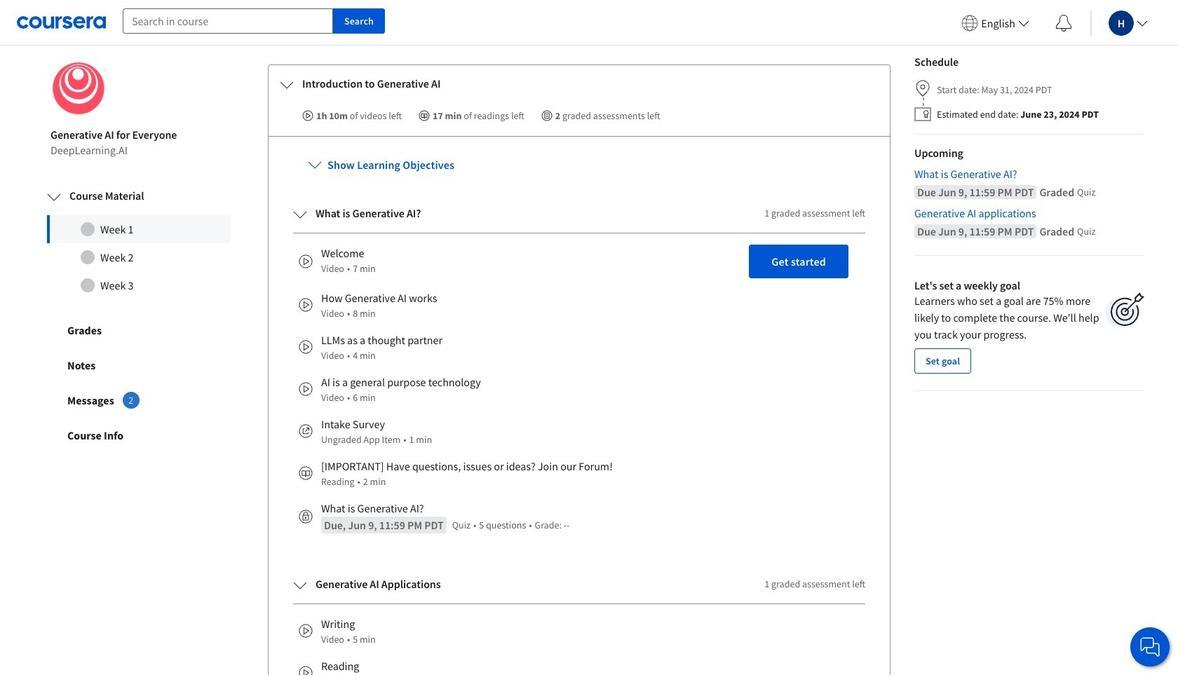 Task type: locate. For each thing, give the bounding box(es) containing it.
deeplearning.ai image
[[50, 60, 107, 116]]

help center image
[[1142, 639, 1159, 656]]

menu
[[956, 0, 1178, 46]]



Task type: describe. For each thing, give the bounding box(es) containing it.
coursera image
[[17, 11, 106, 34]]

Search in course text field
[[123, 8, 333, 34]]



Task type: vqa. For each thing, say whether or not it's contained in the screenshot.
SEARCH IN COURSE "text box"
yes



